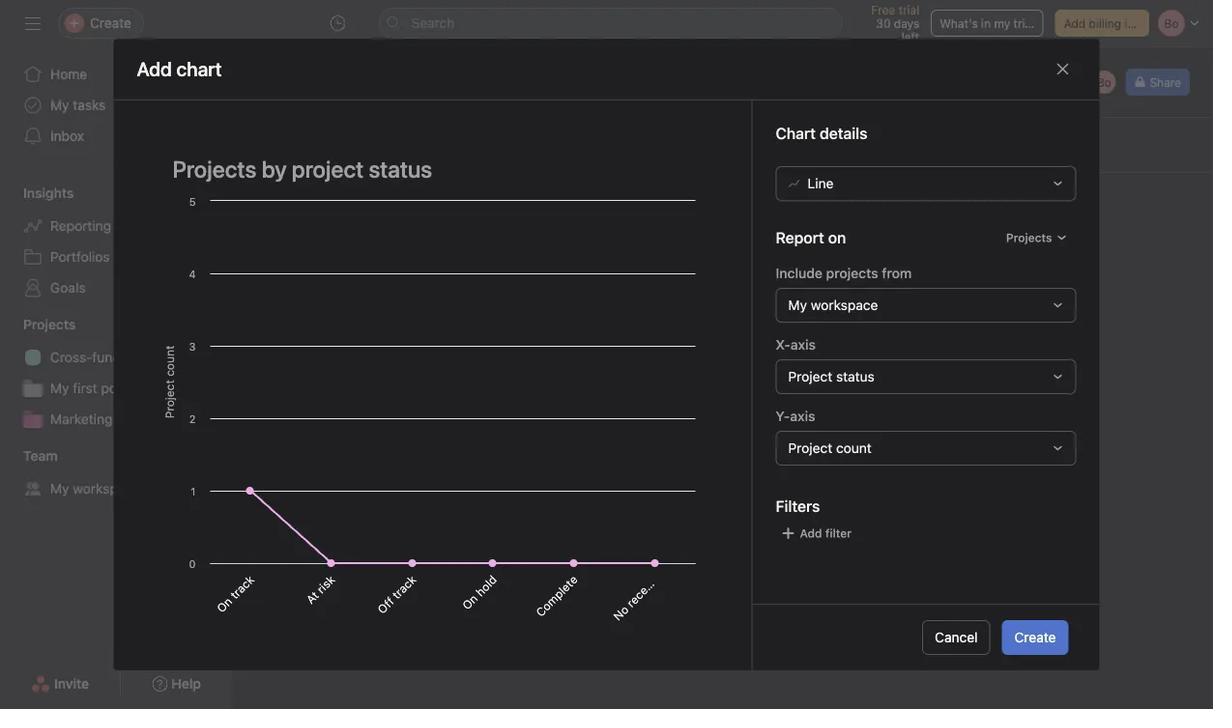 Task type: locate. For each thing, give the bounding box(es) containing it.
my
[[50, 97, 69, 113], [788, 297, 807, 313], [50, 380, 69, 396], [50, 481, 69, 497]]

include projects from
[[776, 265, 912, 281]]

show options image
[[464, 85, 479, 101]]

0 vertical spatial add
[[1064, 16, 1086, 30]]

1 vertical spatial projects
[[23, 317, 76, 333]]

my workspace down include projects from on the right
[[788, 297, 878, 313]]

my for the my workspace link
[[50, 481, 69, 497]]

projects
[[1006, 231, 1052, 244], [23, 317, 76, 333]]

my left tasks
[[50, 97, 69, 113]]

1 track from the left
[[227, 573, 257, 602]]

0 horizontal spatial track
[[227, 573, 257, 602]]

reporting
[[50, 218, 111, 234]]

1 horizontal spatial workspace
[[811, 297, 878, 313]]

my
[[994, 16, 1010, 30]]

on inside on hold
[[459, 592, 480, 612]]

in
[[981, 16, 991, 30]]

1 vertical spatial axis
[[790, 408, 815, 424]]

0 vertical spatial my workspace
[[788, 297, 878, 313]]

0 vertical spatial axis
[[791, 337, 816, 353]]

1 vertical spatial project
[[788, 440, 833, 456]]

line button
[[776, 166, 1076, 201]]

my inside the my workspace link
[[50, 481, 69, 497]]

workspace down marketing link
[[73, 481, 140, 497]]

workspace down include projects from on the right
[[811, 297, 878, 313]]

add for add billing info
[[1064, 16, 1086, 30]]

insights
[[23, 185, 74, 201]]

1 horizontal spatial on
[[459, 592, 480, 612]]

0 horizontal spatial workspace
[[73, 481, 140, 497]]

2 project from the top
[[788, 440, 833, 456]]

track inside on track
[[227, 573, 257, 602]]

project down x-axis on the right of the page
[[788, 369, 833, 385]]

0 vertical spatial projects button
[[997, 224, 1076, 251]]

at
[[303, 589, 321, 607]]

my tasks
[[50, 97, 106, 113]]

project down y-axis
[[788, 440, 833, 456]]

my workspace link
[[12, 474, 220, 505]]

insights button
[[0, 184, 74, 203]]

create
[[1015, 630, 1056, 646]]

1 vertical spatial projects button
[[0, 315, 76, 334]]

0 vertical spatial project
[[788, 369, 833, 385]]

on right off track
[[459, 592, 480, 612]]

off track
[[375, 573, 418, 617]]

2 axis from the top
[[790, 408, 815, 424]]

x-
[[776, 337, 791, 353]]

projects button
[[997, 224, 1076, 251], [0, 315, 76, 334]]

axis up project count
[[790, 408, 815, 424]]

1 horizontal spatial projects
[[1006, 231, 1052, 244]]

share
[[1150, 75, 1181, 89]]

search button
[[378, 8, 842, 39]]

filters
[[776, 497, 820, 516]]

0 horizontal spatial add
[[800, 527, 822, 540]]

1 project from the top
[[788, 369, 833, 385]]

1 horizontal spatial my workspace
[[788, 297, 878, 313]]

cancel button
[[922, 621, 990, 655]]

my inside the my first portfolio link
[[50, 380, 69, 396]]

on
[[459, 592, 480, 612], [214, 595, 235, 615]]

global element
[[0, 47, 232, 163]]

home
[[50, 66, 87, 82]]

trial?
[[1014, 16, 1040, 30]]

0 horizontal spatial my workspace
[[50, 481, 140, 497]]

on inside on track
[[214, 595, 235, 615]]

add
[[1064, 16, 1086, 30], [800, 527, 822, 540]]

1 horizontal spatial track
[[389, 573, 418, 602]]

add left filter
[[800, 527, 822, 540]]

Projects by project status text field
[[160, 147, 705, 191]]

axis up project status
[[791, 337, 816, 353]]

0 horizontal spatial on
[[214, 595, 235, 615]]

add chart
[[137, 57, 222, 80]]

left
[[902, 30, 920, 44]]

add inside dropdown button
[[800, 527, 822, 540]]

track
[[227, 573, 257, 602], [389, 573, 418, 602]]

first
[[73, 380, 97, 396]]

cross-
[[50, 349, 92, 365]]

teams element
[[0, 439, 232, 508]]

my down include
[[788, 297, 807, 313]]

on left at
[[214, 595, 235, 615]]

1 axis from the top
[[791, 337, 816, 353]]

my inside my tasks link
[[50, 97, 69, 113]]

project
[[788, 369, 833, 385], [788, 440, 833, 456]]

my first portfolio link
[[12, 373, 220, 404]]

project count
[[788, 440, 872, 456]]

filter
[[825, 527, 852, 540]]

1 vertical spatial my workspace
[[50, 481, 140, 497]]

add billing info button
[[1055, 10, 1149, 37]]

close image
[[1055, 61, 1071, 77]]

plan
[[205, 349, 232, 365]]

2 track from the left
[[389, 573, 418, 602]]

y-
[[776, 408, 790, 424]]

recent
[[624, 576, 658, 610]]

team button
[[0, 447, 58, 466]]

line
[[808, 175, 834, 191]]

my workspace down team
[[50, 481, 140, 497]]

workspace inside dropdown button
[[811, 297, 878, 313]]

goals link
[[12, 273, 220, 304]]

1 vertical spatial add
[[800, 527, 822, 540]]

my left "first"
[[50, 380, 69, 396]]

1 horizontal spatial add
[[1064, 16, 1086, 30]]

0 horizontal spatial projects
[[23, 317, 76, 333]]

count
[[836, 440, 872, 456]]

0 vertical spatial projects
[[1006, 231, 1052, 244]]

my inside the my workspace dropdown button
[[788, 297, 807, 313]]

workspace
[[811, 297, 878, 313], [73, 481, 140, 497]]

add inside button
[[1064, 16, 1086, 30]]

axis
[[791, 337, 816, 353], [790, 408, 815, 424]]

my down team
[[50, 481, 69, 497]]

track inside off track
[[389, 573, 418, 602]]

project for project count
[[788, 440, 833, 456]]

no recent updates
[[610, 542, 692, 623]]

track left at
[[227, 573, 257, 602]]

cancel
[[935, 630, 978, 646]]

projects for the rightmost projects dropdown button
[[1006, 231, 1052, 244]]

complete
[[533, 573, 580, 619]]

free trial 30 days left
[[871, 3, 920, 44]]

team
[[23, 448, 58, 464]]

1 vertical spatial workspace
[[73, 481, 140, 497]]

off
[[375, 595, 396, 617]]

on for on track
[[214, 595, 235, 615]]

home link
[[12, 59, 220, 90]]

my tasks link
[[12, 90, 220, 121]]

track left on hold
[[389, 573, 418, 602]]

0 vertical spatial workspace
[[811, 297, 878, 313]]

bo button
[[1091, 69, 1118, 96]]

my first portfolio
[[50, 380, 153, 396]]

on track
[[214, 573, 257, 615]]

add left billing on the right
[[1064, 16, 1086, 30]]



Task type: vqa. For each thing, say whether or not it's contained in the screenshot.
topmost Projects dropdown button
yes



Task type: describe. For each thing, give the bounding box(es) containing it.
status
[[836, 369, 875, 385]]

free
[[871, 3, 895, 16]]

hide sidebar image
[[25, 15, 41, 31]]

add for add filter
[[800, 527, 822, 540]]

project status
[[788, 369, 875, 385]]

days
[[894, 16, 920, 30]]

hold
[[473, 573, 499, 599]]

what's in my trial?
[[940, 16, 1040, 30]]

invite
[[54, 676, 89, 692]]

trial
[[899, 3, 920, 16]]

updates
[[651, 542, 692, 583]]

create button
[[1002, 621, 1069, 655]]

cross-functional project plan
[[50, 349, 232, 365]]

30
[[876, 16, 891, 30]]

billing
[[1089, 16, 1122, 30]]

workspace inside "teams" element
[[73, 481, 140, 497]]

search list box
[[378, 8, 842, 39]]

y-axis
[[776, 408, 815, 424]]

project status button
[[776, 359, 1076, 394]]

at risk
[[303, 573, 337, 607]]

0 horizontal spatial projects button
[[0, 315, 76, 334]]

portfolios link
[[12, 242, 220, 273]]

add filter
[[800, 527, 852, 540]]

track for on
[[227, 573, 257, 602]]

portfolios
[[50, 249, 110, 265]]

goals
[[50, 280, 86, 296]]

axis for y-
[[790, 408, 815, 424]]

what's in my trial? button
[[931, 10, 1044, 37]]

search
[[411, 15, 455, 31]]

projects for the left projects dropdown button
[[23, 317, 76, 333]]

on for on hold
[[459, 592, 480, 612]]

info
[[1125, 16, 1145, 30]]

inbox
[[50, 128, 84, 144]]

my workspace inside dropdown button
[[788, 297, 878, 313]]

my for my tasks link
[[50, 97, 69, 113]]

include
[[776, 265, 823, 281]]

what's
[[940, 16, 978, 30]]

share button
[[1126, 69, 1190, 96]]

project
[[158, 349, 202, 365]]

no
[[610, 603, 631, 623]]

chart details
[[776, 124, 868, 142]]

project for project status
[[788, 369, 833, 385]]

1 horizontal spatial projects button
[[997, 224, 1076, 251]]

marketing link
[[12, 404, 220, 435]]

reporting link
[[12, 211, 220, 242]]

marketing
[[50, 411, 113, 427]]

track for off
[[389, 573, 418, 602]]

x-axis
[[776, 337, 816, 353]]

project count button
[[776, 431, 1076, 466]]

inbox link
[[12, 121, 220, 152]]

from
[[882, 265, 912, 281]]

new dashboard
[[317, 81, 454, 104]]

my workspace button
[[776, 288, 1076, 323]]

bo
[[1097, 75, 1112, 89]]

risk
[[314, 573, 337, 596]]

projects element
[[0, 307, 232, 439]]

portfolio
[[101, 380, 153, 396]]

my for the my first portfolio link
[[50, 380, 69, 396]]

add filter button
[[776, 520, 857, 547]]

tasks
[[73, 97, 106, 113]]

on hold
[[459, 573, 499, 612]]

insights element
[[0, 176, 232, 307]]

add to starred image
[[491, 85, 506, 101]]

cross-functional project plan link
[[12, 342, 232, 373]]

invite button
[[18, 667, 102, 702]]

add billing info
[[1064, 16, 1145, 30]]

my workspace inside "teams" element
[[50, 481, 140, 497]]

axis for x-
[[791, 337, 816, 353]]

functional
[[92, 349, 154, 365]]

projects
[[826, 265, 878, 281]]

report on
[[776, 228, 846, 247]]



